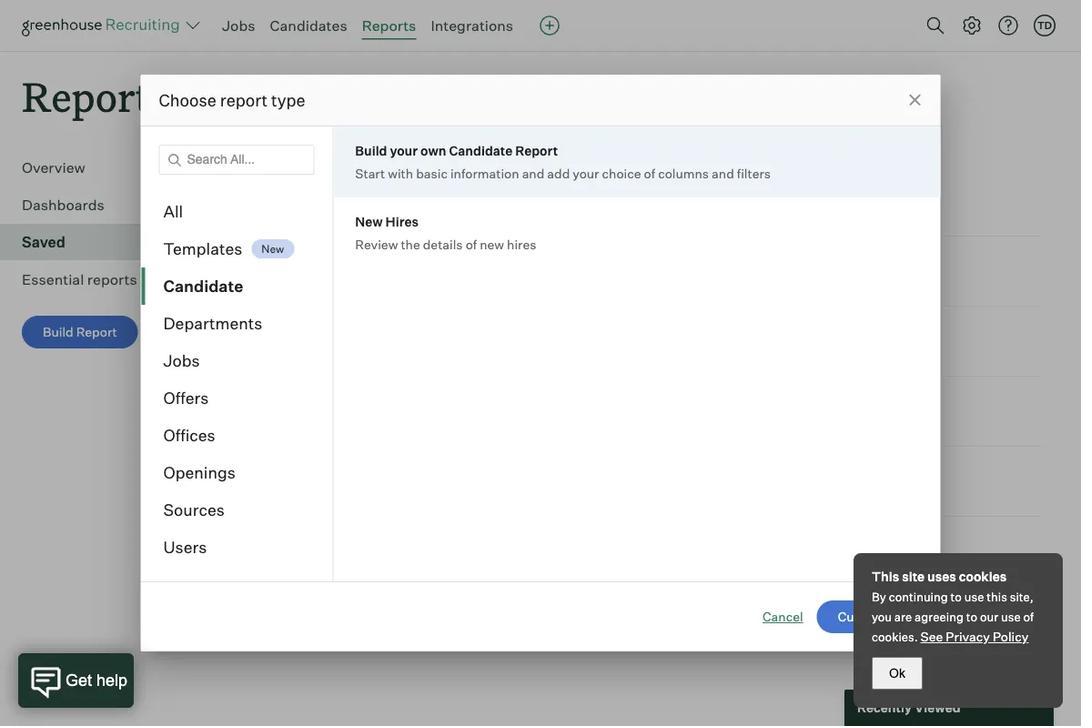 Task type: vqa. For each thing, say whether or not it's contained in the screenshot.
bottom A
no



Task type: locate. For each thing, give the bounding box(es) containing it.
essential reports
[[22, 270, 137, 289]]

uses
[[928, 569, 956, 585]]

1 vertical spatial your
[[573, 165, 599, 181]]

essential
[[22, 270, 84, 289]]

offers inside offers and hiring dashboard
[[200, 323, 244, 341]]

customize button
[[817, 601, 922, 633]]

0 horizontal spatial build
[[43, 324, 73, 340]]

1 vertical spatial of
[[466, 236, 477, 252]]

new for new hires review the details of new hires
[[355, 213, 383, 229]]

cancel
[[763, 609, 803, 625]]

1 vertical spatial report
[[76, 324, 117, 340]]

of inside by continuing to use this site, you are agreeing to our use of cookies.
[[1023, 610, 1034, 624]]

build inside button
[[43, 324, 73, 340]]

candidate
[[449, 142, 513, 158], [163, 276, 243, 296], [200, 463, 274, 482]]

candidate up sources
[[200, 463, 274, 482]]

0 horizontal spatial use
[[965, 590, 984, 604]]

of left new
[[466, 236, 477, 252]]

sources
[[163, 500, 225, 520]]

td
[[1037, 19, 1052, 31]]

use down cookies
[[965, 590, 984, 604]]

to
[[951, 590, 962, 604], [966, 610, 978, 624]]

report inside build report button
[[76, 324, 117, 340]]

candidate down goals
[[163, 276, 243, 296]]

users
[[163, 537, 207, 557]]

0 vertical spatial reports
[[362, 16, 416, 35]]

1 dashboard from the top
[[200, 274, 267, 290]]

1 horizontal spatial of
[[644, 165, 655, 181]]

2 horizontal spatial of
[[1023, 610, 1034, 624]]

0 horizontal spatial report
[[76, 324, 117, 340]]

overview link
[[22, 157, 160, 179]]

candidate up information
[[449, 142, 513, 158]]

saved down "choose report type"
[[197, 153, 276, 187]]

2 vertical spatial of
[[1023, 610, 1034, 624]]

are
[[895, 610, 912, 624]]

0 horizontal spatial and
[[248, 323, 275, 341]]

policy
[[993, 629, 1029, 645]]

0 horizontal spatial new
[[261, 242, 284, 256]]

development
[[200, 534, 296, 552]]

2 horizontal spatial report
[[515, 142, 558, 158]]

0 vertical spatial offers
[[200, 323, 244, 341]]

your
[[390, 142, 418, 158], [573, 165, 599, 181]]

reports right candidates link at the top left of page
[[362, 16, 416, 35]]

dashboard inside goals past year dashboard
[[200, 274, 267, 290]]

recently viewed
[[857, 700, 961, 716]]

dashboard
[[200, 274, 267, 290], [200, 344, 267, 360], [200, 414, 267, 430], [200, 554, 267, 570]]

to left our
[[966, 610, 978, 624]]

candidates
[[270, 16, 347, 35]]

0 vertical spatial your
[[390, 142, 418, 158]]

and left hiring on the top of the page
[[248, 323, 275, 341]]

choice
[[602, 165, 641, 181]]

1 vertical spatial build
[[43, 324, 73, 340]]

templates
[[163, 239, 242, 259]]

build for build your own candidate report start with basic information and add your choice of columns and filters
[[355, 142, 387, 158]]

dashboard down the development
[[200, 554, 267, 570]]

ok button
[[872, 657, 923, 690]]

1 vertical spatial new
[[261, 242, 284, 256]]

1 horizontal spatial your
[[573, 165, 599, 181]]

year
[[280, 253, 312, 271]]

0 horizontal spatial your
[[390, 142, 418, 158]]

reports
[[362, 16, 416, 35], [22, 69, 169, 123]]

new hires review the details of new hires
[[355, 213, 537, 252]]

0 horizontal spatial jobs
[[163, 351, 200, 371]]

offers inside choose report type dialog
[[163, 388, 209, 408]]

report up the development
[[277, 463, 327, 482]]

1 vertical spatial to
[[966, 610, 978, 624]]

saved inside saved link
[[22, 233, 65, 251]]

1 horizontal spatial saved
[[197, 153, 276, 187]]

use up policy
[[1001, 610, 1021, 624]]

0 vertical spatial to
[[951, 590, 962, 604]]

dashboard down goals
[[200, 274, 267, 290]]

build down essential
[[43, 324, 73, 340]]

to down the uses
[[951, 590, 962, 604]]

1 vertical spatial reports
[[22, 69, 169, 123]]

by
[[872, 590, 886, 604]]

td button
[[1030, 11, 1059, 40]]

type
[[271, 90, 305, 110]]

your right add on the top
[[573, 165, 599, 181]]

new inside the new hires review the details of new hires
[[355, 213, 383, 229]]

of inside the new hires review the details of new hires
[[466, 236, 477, 252]]

1 horizontal spatial reports
[[362, 16, 416, 35]]

0 vertical spatial report
[[515, 142, 558, 158]]

integrations link
[[431, 16, 513, 35]]

0 vertical spatial jobs
[[222, 16, 255, 35]]

1 vertical spatial candidate
[[163, 276, 243, 296]]

our
[[980, 610, 999, 624]]

report down essential reports link
[[76, 324, 117, 340]]

build report
[[43, 324, 117, 340]]

of
[[644, 165, 655, 181], [466, 236, 477, 252], [1023, 610, 1034, 624]]

candidates link
[[270, 16, 347, 35]]

build inside build your own candidate report start with basic information and add your choice of columns and filters
[[355, 142, 387, 158]]

report up add on the top
[[515, 142, 558, 158]]

2 dashboard from the top
[[200, 344, 267, 360]]

build for build report
[[43, 324, 73, 340]]

report
[[515, 142, 558, 158], [76, 324, 117, 340], [277, 463, 327, 482]]

new up review on the top of page
[[355, 213, 383, 229]]

0 horizontal spatial saved
[[22, 233, 65, 251]]

and left "filters"
[[712, 165, 734, 181]]

reports down 'greenhouse recruiting' image
[[22, 69, 169, 123]]

greenhouse recruiting image
[[22, 15, 186, 36]]

jobs down departments
[[163, 351, 200, 371]]

1 vertical spatial jobs
[[163, 351, 200, 371]]

saved up essential
[[22, 233, 65, 251]]

see
[[921, 629, 943, 645]]

hires
[[386, 213, 419, 229]]

offices
[[163, 426, 215, 446]]

this
[[987, 590, 1007, 604]]

candidate inside build your own candidate report start with basic information and add your choice of columns and filters
[[449, 142, 513, 158]]

build
[[355, 142, 387, 158], [43, 324, 73, 340]]

new right goals
[[261, 242, 284, 256]]

overview
[[22, 159, 85, 177]]

jobs left candidates link at the top left of page
[[222, 16, 255, 35]]

1 horizontal spatial new
[[355, 213, 383, 229]]

build up start
[[355, 142, 387, 158]]

offers
[[200, 323, 244, 341], [163, 388, 209, 408]]

see privacy policy
[[921, 629, 1029, 645]]

filters
[[737, 165, 771, 181]]

hiring
[[278, 323, 320, 341]]

1 vertical spatial saved
[[22, 233, 65, 251]]

saved
[[197, 153, 276, 187], [22, 233, 65, 251]]

0 horizontal spatial of
[[466, 236, 477, 252]]

0 horizontal spatial reports
[[22, 69, 169, 123]]

choose report type dialog
[[141, 75, 941, 652]]

jobs link
[[222, 16, 255, 35]]

offers up offices
[[163, 388, 209, 408]]

of down site,
[[1023, 610, 1034, 624]]

new for new
[[261, 242, 284, 256]]

and
[[522, 165, 545, 181], [712, 165, 734, 181], [248, 323, 275, 341]]

columns
[[658, 165, 709, 181]]

1 horizontal spatial report
[[277, 463, 327, 482]]

4 dashboard from the top
[[200, 554, 267, 570]]

2 vertical spatial report
[[277, 463, 327, 482]]

your up with
[[390, 142, 418, 158]]

0 vertical spatial of
[[644, 165, 655, 181]]

0 vertical spatial candidate
[[449, 142, 513, 158]]

this
[[872, 569, 899, 585]]

goals!! dashboard
[[200, 393, 267, 430]]

goals
[[200, 253, 241, 271]]

1 horizontal spatial use
[[1001, 610, 1021, 624]]

dashboard down departments
[[200, 344, 267, 360]]

1 horizontal spatial build
[[355, 142, 387, 158]]

new
[[355, 213, 383, 229], [261, 242, 284, 256]]

viewed
[[915, 700, 961, 716]]

the
[[401, 236, 420, 252]]

of right choice
[[644, 165, 655, 181]]

and left add on the top
[[522, 165, 545, 181]]

use
[[965, 590, 984, 604], [1001, 610, 1021, 624]]

agreeing
[[915, 610, 964, 624]]

2 vertical spatial candidate
[[200, 463, 274, 482]]

0 vertical spatial new
[[355, 213, 383, 229]]

dashboard down goals!!
[[200, 414, 267, 430]]

1 vertical spatial offers
[[163, 388, 209, 408]]

0 vertical spatial build
[[355, 142, 387, 158]]

offers down goals past year dashboard
[[200, 323, 244, 341]]

this site uses cookies
[[872, 569, 1007, 585]]

you
[[872, 610, 892, 624]]



Task type: describe. For each thing, give the bounding box(es) containing it.
td button
[[1034, 15, 1056, 36]]

openings
[[163, 463, 236, 483]]

ok
[[889, 666, 906, 680]]

search image
[[925, 15, 947, 36]]

departments
[[163, 314, 262, 334]]

with
[[388, 165, 413, 181]]

build your own candidate report start with basic information and add your choice of columns and filters
[[355, 142, 771, 181]]

candidate for candidate report
[[200, 463, 274, 482]]

candidate report
[[200, 463, 327, 482]]

information
[[450, 165, 519, 181]]

candidate for candidate
[[163, 276, 243, 296]]

goals past year dashboard
[[200, 253, 312, 290]]

recently
[[857, 700, 912, 716]]

report for candidate report
[[277, 463, 327, 482]]

continuing
[[889, 590, 948, 604]]

1 vertical spatial use
[[1001, 610, 1021, 624]]

1 horizontal spatial to
[[966, 610, 978, 624]]

offers for offers and hiring dashboard
[[200, 323, 244, 341]]

of inside build your own candidate report start with basic information and add your choice of columns and filters
[[644, 165, 655, 181]]

1 horizontal spatial jobs
[[222, 16, 255, 35]]

own
[[420, 142, 446, 158]]

hires
[[507, 236, 537, 252]]

report inside build your own candidate report start with basic information and add your choice of columns and filters
[[515, 142, 558, 158]]

development dashboard
[[200, 534, 296, 570]]

report
[[220, 90, 268, 110]]

choose
[[159, 90, 216, 110]]

see privacy policy link
[[921, 629, 1029, 645]]

all
[[163, 202, 183, 222]]

cancel link
[[763, 608, 803, 626]]

choose report type
[[159, 90, 305, 110]]

goals!!
[[200, 393, 251, 412]]

details
[[423, 236, 463, 252]]

essential reports link
[[22, 269, 160, 291]]

cookies
[[959, 569, 1007, 585]]

dashboards link
[[22, 194, 160, 216]]

customize
[[838, 609, 902, 625]]

saved link
[[22, 231, 160, 253]]

site
[[902, 569, 925, 585]]

site,
[[1010, 590, 1034, 604]]

privacy
[[946, 629, 990, 645]]

reports
[[87, 270, 137, 289]]

jobs inside choose report type dialog
[[163, 351, 200, 371]]

report for build report
[[76, 324, 117, 340]]

new
[[480, 236, 504, 252]]

by continuing to use this site, you are agreeing to our use of cookies.
[[872, 590, 1034, 644]]

dashboard inside development dashboard
[[200, 554, 267, 570]]

past
[[244, 253, 276, 271]]

offers and hiring dashboard
[[200, 323, 320, 360]]

configure image
[[961, 15, 983, 36]]

0 vertical spatial saved
[[197, 153, 276, 187]]

start
[[355, 165, 385, 181]]

cookies.
[[872, 630, 918, 644]]

2 horizontal spatial and
[[712, 165, 734, 181]]

dashboards
[[22, 196, 104, 214]]

reports link
[[362, 16, 416, 35]]

dashboard inside offers and hiring dashboard
[[200, 344, 267, 360]]

0 vertical spatial use
[[965, 590, 984, 604]]

add
[[547, 165, 570, 181]]

3 dashboard from the top
[[200, 414, 267, 430]]

1 horizontal spatial and
[[522, 165, 545, 181]]

basic
[[416, 165, 448, 181]]

Search All... text field
[[159, 145, 314, 175]]

review
[[355, 236, 398, 252]]

and inside offers and hiring dashboard
[[248, 323, 275, 341]]

offers for offers
[[163, 388, 209, 408]]

build report button
[[22, 316, 138, 349]]

0 horizontal spatial to
[[951, 590, 962, 604]]

integrations
[[431, 16, 513, 35]]



